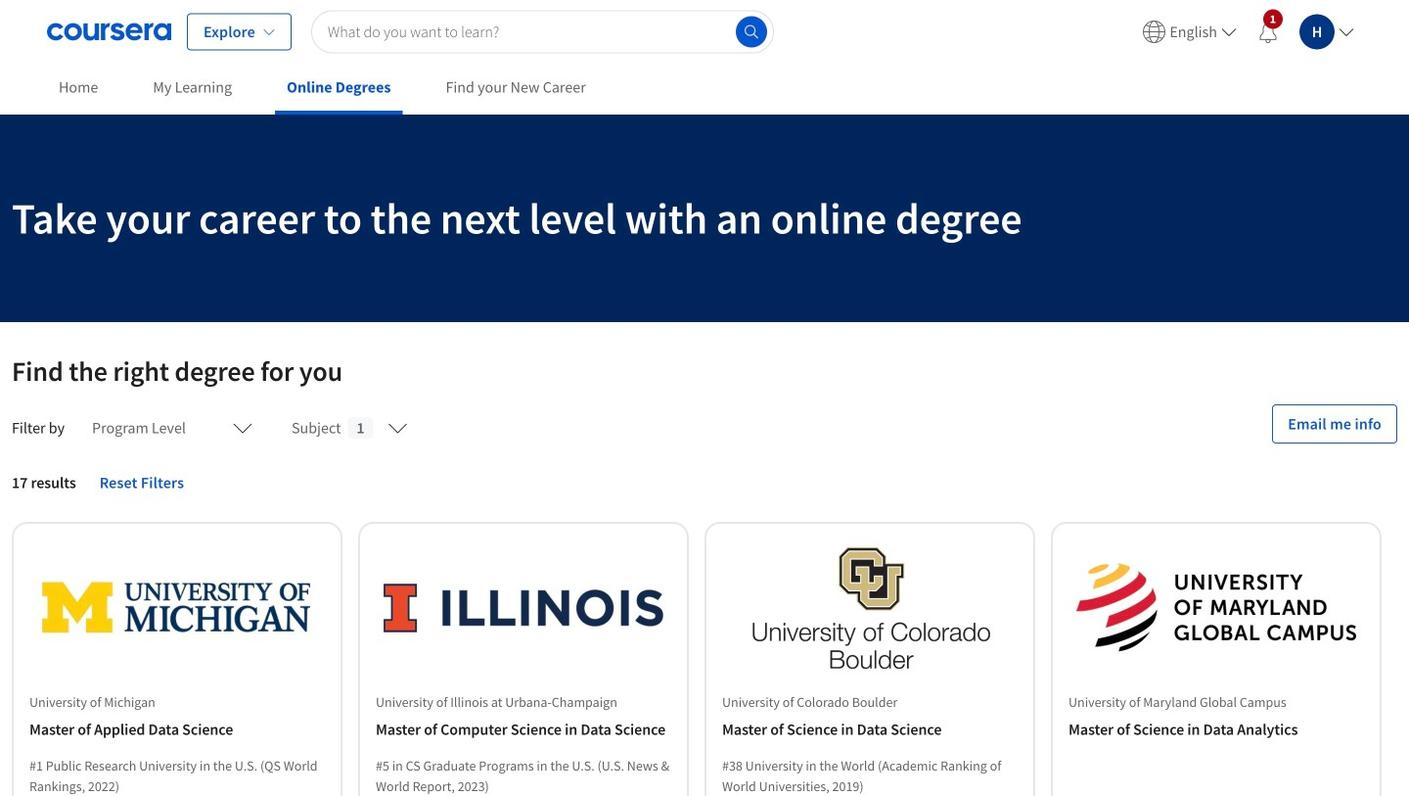 Task type: describe. For each thing, give the bounding box(es) containing it.
coursera image
[[47, 16, 171, 47]]



Task type: locate. For each thing, give the bounding box(es) containing it.
What do you want to learn? text field
[[311, 10, 775, 53]]

menu
[[1135, 0, 1363, 64]]

None search field
[[311, 10, 775, 53]]



Task type: vqa. For each thing, say whether or not it's contained in the screenshot.
menu
yes



